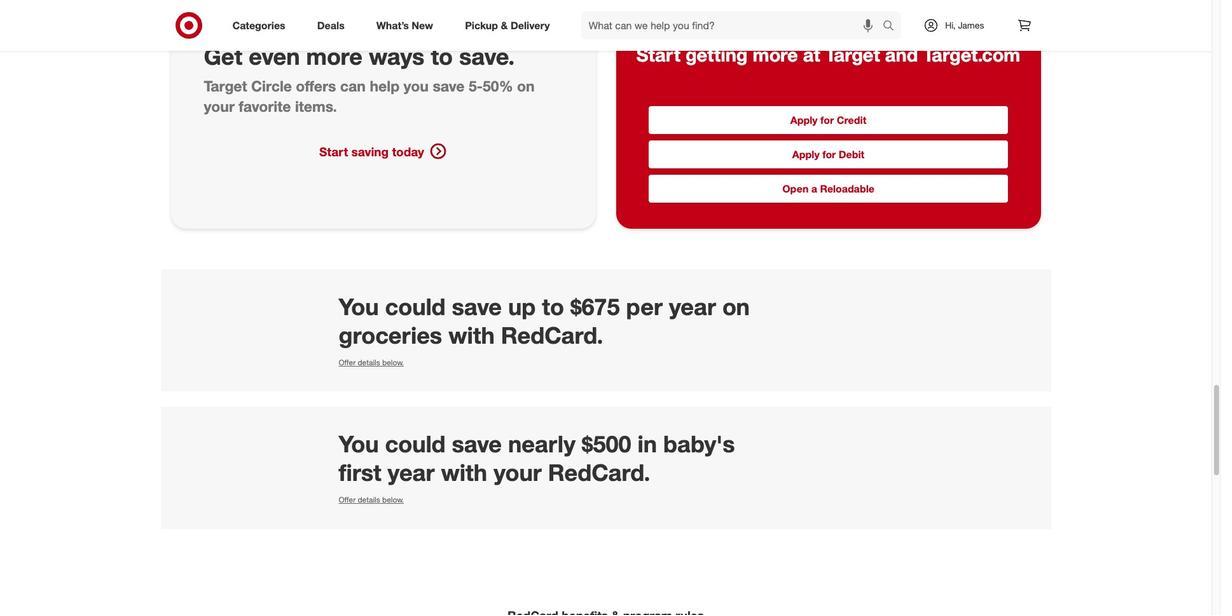 Task type: describe. For each thing, give the bounding box(es) containing it.
search button
[[878, 11, 908, 42]]

you
[[404, 77, 429, 94]]

target inside target circle offers can help you save 5-50% on your favorite items.
[[204, 77, 247, 94]]

year inside you could save up to $675 per year on groceries with redcard.
[[669, 293, 716, 320]]

open a reloadable
[[783, 183, 875, 196]]

start for start saving today
[[319, 144, 348, 159]]

open a reloadable link
[[649, 175, 1009, 203]]

get even more ways to save.
[[204, 42, 515, 70]]

at
[[803, 43, 821, 66]]

target circle offers can help you save 5-50% on your favorite items.
[[204, 77, 535, 115]]

getting
[[686, 43, 748, 66]]

groceries
[[339, 322, 442, 349]]

open
[[783, 183, 809, 196]]

apply for credit
[[791, 114, 867, 127]]

ways
[[369, 42, 425, 70]]

you for you could save nearly $500 in baby's first year with your redcard.
[[339, 431, 379, 458]]

delivery
[[511, 19, 550, 32]]

items.
[[295, 98, 337, 115]]

your for redcard.
[[494, 460, 542, 487]]

start saving today link
[[184, 143, 583, 160]]

categories
[[233, 19, 285, 32]]

nearly
[[508, 431, 576, 458]]

credit
[[837, 114, 867, 127]]

hi, james
[[946, 20, 985, 31]]

offer details below. for you could save up to $675 per year on groceries with redcard.
[[339, 358, 404, 367]]

apply for credit link
[[649, 107, 1009, 135]]

redcard. for $500
[[548, 460, 651, 487]]

offer details below. for you could save nearly $500 in baby's first year with your redcard.
[[339, 496, 404, 505]]

search
[[878, 20, 908, 33]]

favorite
[[239, 98, 291, 115]]

today
[[392, 144, 424, 159]]

offer details below. link for you could save nearly $500 in baby's first year with your redcard.
[[339, 496, 404, 505]]

debit
[[839, 149, 865, 161]]

&
[[501, 19, 508, 32]]

first
[[339, 460, 381, 487]]

pickup
[[465, 19, 498, 32]]

apply for debit
[[793, 149, 865, 161]]

apply for apply for credit
[[791, 114, 818, 127]]

you could save nearly $500 in baby's first year with your redcard.
[[339, 431, 735, 487]]

james
[[958, 20, 985, 31]]

could for groceries
[[385, 293, 446, 320]]

per
[[626, 293, 663, 320]]

your for favorite
[[204, 98, 235, 115]]

apply for apply for debit
[[793, 149, 820, 161]]

target.com
[[924, 43, 1021, 66]]

to for up
[[542, 293, 564, 320]]

1 horizontal spatial target
[[826, 43, 880, 66]]

offer for you could save nearly $500 in baby's first year with your redcard.
[[339, 496, 356, 505]]

save inside target circle offers can help you save 5-50% on your favorite items.
[[433, 77, 465, 94]]

offer for you could save up to $675 per year on groceries with redcard.
[[339, 358, 356, 367]]

could for with
[[385, 431, 446, 458]]

and
[[885, 43, 918, 66]]

circle
[[251, 77, 292, 94]]

more for at
[[753, 43, 798, 66]]

you could save up to $675 per year on groceries with redcard.
[[339, 293, 750, 349]]

details for you could save nearly $500 in baby's first year with your redcard.
[[358, 496, 380, 505]]

you for you could save up to $675 per year on groceries with redcard.
[[339, 293, 379, 320]]

save for up
[[452, 293, 502, 320]]

even
[[249, 42, 300, 70]]

save.
[[459, 42, 515, 70]]

what's new link
[[366, 11, 449, 39]]



Task type: locate. For each thing, give the bounding box(es) containing it.
you inside you could save up to $675 per year on groceries with redcard.
[[339, 293, 379, 320]]

details down groceries
[[358, 358, 380, 367]]

saving
[[352, 144, 389, 159]]

for left credit
[[821, 114, 834, 127]]

target down get
[[204, 77, 247, 94]]

0 vertical spatial you
[[339, 293, 379, 320]]

target right at
[[826, 43, 880, 66]]

1 below. from the top
[[382, 358, 404, 367]]

on inside target circle offers can help you save 5-50% on your favorite items.
[[517, 77, 535, 94]]

your inside the 'you could save nearly $500 in baby's first year with your redcard.'
[[494, 460, 542, 487]]

you
[[339, 293, 379, 320], [339, 431, 379, 458]]

details down the first
[[358, 496, 380, 505]]

1 vertical spatial on
[[723, 293, 750, 320]]

1 vertical spatial year
[[388, 460, 435, 487]]

save inside you could save up to $675 per year on groceries with redcard.
[[452, 293, 502, 320]]

with inside the 'you could save nearly $500 in baby's first year with your redcard.'
[[441, 460, 487, 487]]

1 vertical spatial offer details below. link
[[339, 496, 404, 505]]

redcard. for to
[[501, 322, 603, 349]]

1 horizontal spatial more
[[753, 43, 798, 66]]

to right up
[[542, 293, 564, 320]]

0 vertical spatial offer details below. link
[[339, 358, 404, 367]]

with
[[449, 322, 495, 349], [441, 460, 487, 487]]

hi,
[[946, 20, 956, 31]]

target
[[826, 43, 880, 66], [204, 77, 247, 94]]

What can we help you find? suggestions appear below search field
[[581, 11, 886, 39]]

in
[[638, 431, 657, 458]]

0 vertical spatial save
[[433, 77, 465, 94]]

0 vertical spatial start
[[637, 43, 681, 66]]

0 vertical spatial redcard.
[[501, 322, 603, 349]]

offers
[[296, 77, 336, 94]]

start inside start saving today link
[[319, 144, 348, 159]]

1 vertical spatial details
[[358, 496, 380, 505]]

below.
[[382, 358, 404, 367], [382, 496, 404, 505]]

to for ways
[[431, 42, 453, 70]]

offer details below. link
[[339, 358, 404, 367], [339, 496, 404, 505]]

offer
[[339, 358, 356, 367], [339, 496, 356, 505]]

to inside you could save up to $675 per year on groceries with redcard.
[[542, 293, 564, 320]]

offer details below. down the first
[[339, 496, 404, 505]]

with inside you could save up to $675 per year on groceries with redcard.
[[449, 322, 495, 349]]

help
[[370, 77, 400, 94]]

get
[[204, 42, 243, 70]]

offer details below. link down the first
[[339, 496, 404, 505]]

1 offer from the top
[[339, 358, 356, 367]]

offer details below. link down groceries
[[339, 358, 404, 367]]

1 horizontal spatial your
[[494, 460, 542, 487]]

0 horizontal spatial your
[[204, 98, 235, 115]]

on inside you could save up to $675 per year on groceries with redcard.
[[723, 293, 750, 320]]

0 vertical spatial year
[[669, 293, 716, 320]]

start getting more at target and target.com
[[637, 43, 1021, 66]]

$500
[[582, 431, 631, 458]]

save for nearly
[[452, 431, 502, 458]]

2 offer from the top
[[339, 496, 356, 505]]

up
[[508, 293, 536, 320]]

5-
[[469, 77, 483, 94]]

offer details below.
[[339, 358, 404, 367], [339, 496, 404, 505]]

for
[[821, 114, 834, 127], [823, 149, 836, 161]]

apply up a
[[793, 149, 820, 161]]

apply up apply for debit link at the top
[[791, 114, 818, 127]]

your
[[204, 98, 235, 115], [494, 460, 542, 487]]

you up groceries
[[339, 293, 379, 320]]

start left saving
[[319, 144, 348, 159]]

to
[[431, 42, 453, 70], [542, 293, 564, 320]]

0 horizontal spatial year
[[388, 460, 435, 487]]

your down 'nearly'
[[494, 460, 542, 487]]

0 vertical spatial details
[[358, 358, 380, 367]]

0 vertical spatial to
[[431, 42, 453, 70]]

0 vertical spatial offer
[[339, 358, 356, 367]]

0 vertical spatial your
[[204, 98, 235, 115]]

could
[[385, 293, 446, 320], [385, 431, 446, 458]]

can
[[340, 77, 366, 94]]

2 could from the top
[[385, 431, 446, 458]]

what's
[[376, 19, 409, 32]]

1 vertical spatial start
[[319, 144, 348, 159]]

more for ways
[[306, 42, 363, 70]]

1 horizontal spatial start
[[637, 43, 681, 66]]

offer details below. down groceries
[[339, 358, 404, 367]]

1 offer details below. from the top
[[339, 358, 404, 367]]

start for start getting more at target and target.com
[[637, 43, 681, 66]]

you inside the 'you could save nearly $500 in baby's first year with your redcard.'
[[339, 431, 379, 458]]

2 vertical spatial save
[[452, 431, 502, 458]]

0 vertical spatial target
[[826, 43, 880, 66]]

1 vertical spatial below.
[[382, 496, 404, 505]]

1 vertical spatial apply
[[793, 149, 820, 161]]

year inside the 'you could save nearly $500 in baby's first year with your redcard.'
[[388, 460, 435, 487]]

pickup & delivery link
[[454, 11, 566, 39]]

offer down groceries
[[339, 358, 356, 367]]

apply for debit link
[[649, 141, 1009, 169]]

50%
[[483, 77, 513, 94]]

redcard. down up
[[501, 322, 603, 349]]

1 vertical spatial save
[[452, 293, 502, 320]]

your inside target circle offers can help you save 5-50% on your favorite items.
[[204, 98, 235, 115]]

$675
[[571, 293, 620, 320]]

1 horizontal spatial on
[[723, 293, 750, 320]]

1 horizontal spatial to
[[542, 293, 564, 320]]

offer down the first
[[339, 496, 356, 505]]

1 you from the top
[[339, 293, 379, 320]]

1 details from the top
[[358, 358, 380, 367]]

what's new
[[376, 19, 433, 32]]

start left getting
[[637, 43, 681, 66]]

1 vertical spatial offer
[[339, 496, 356, 505]]

new
[[412, 19, 433, 32]]

0 vertical spatial on
[[517, 77, 535, 94]]

0 horizontal spatial target
[[204, 77, 247, 94]]

2 you from the top
[[339, 431, 379, 458]]

0 horizontal spatial to
[[431, 42, 453, 70]]

start saving today
[[319, 144, 424, 159]]

year right per
[[669, 293, 716, 320]]

1 vertical spatial your
[[494, 460, 542, 487]]

year right the first
[[388, 460, 435, 487]]

1 vertical spatial could
[[385, 431, 446, 458]]

year
[[669, 293, 716, 320], [388, 460, 435, 487]]

1 horizontal spatial year
[[669, 293, 716, 320]]

could inside the 'you could save nearly $500 in baby's first year with your redcard.'
[[385, 431, 446, 458]]

for inside apply for debit link
[[823, 149, 836, 161]]

0 vertical spatial could
[[385, 293, 446, 320]]

reloadable
[[820, 183, 875, 196]]

0 vertical spatial for
[[821, 114, 834, 127]]

redcard. inside you could save up to $675 per year on groceries with redcard.
[[501, 322, 603, 349]]

1 vertical spatial you
[[339, 431, 379, 458]]

pickup & delivery
[[465, 19, 550, 32]]

redcard. inside the 'you could save nearly $500 in baby's first year with your redcard.'
[[548, 460, 651, 487]]

to down new
[[431, 42, 453, 70]]

for inside apply for credit link
[[821, 114, 834, 127]]

0 horizontal spatial on
[[517, 77, 535, 94]]

more down deals link
[[306, 42, 363, 70]]

1 vertical spatial offer details below.
[[339, 496, 404, 505]]

0 vertical spatial apply
[[791, 114, 818, 127]]

0 horizontal spatial more
[[306, 42, 363, 70]]

2 details from the top
[[358, 496, 380, 505]]

0 vertical spatial offer details below.
[[339, 358, 404, 367]]

more left at
[[753, 43, 798, 66]]

on
[[517, 77, 535, 94], [723, 293, 750, 320]]

2 below. from the top
[[382, 496, 404, 505]]

1 vertical spatial to
[[542, 293, 564, 320]]

a
[[812, 183, 818, 196]]

0 vertical spatial with
[[449, 322, 495, 349]]

0 horizontal spatial start
[[319, 144, 348, 159]]

for left debit
[[823, 149, 836, 161]]

baby's
[[664, 431, 735, 458]]

below. for with
[[382, 496, 404, 505]]

start
[[637, 43, 681, 66], [319, 144, 348, 159]]

for for debit
[[823, 149, 836, 161]]

1 offer details below. link from the top
[[339, 358, 404, 367]]

you up the first
[[339, 431, 379, 458]]

2 offer details below. from the top
[[339, 496, 404, 505]]

1 could from the top
[[385, 293, 446, 320]]

more
[[306, 42, 363, 70], [753, 43, 798, 66]]

deals
[[317, 19, 345, 32]]

1 vertical spatial redcard.
[[548, 460, 651, 487]]

1 vertical spatial with
[[441, 460, 487, 487]]

categories link
[[222, 11, 301, 39]]

details
[[358, 358, 380, 367], [358, 496, 380, 505]]

1 vertical spatial for
[[823, 149, 836, 161]]

your left favorite
[[204, 98, 235, 115]]

for for credit
[[821, 114, 834, 127]]

below. for groceries
[[382, 358, 404, 367]]

0 vertical spatial below.
[[382, 358, 404, 367]]

apply
[[791, 114, 818, 127], [793, 149, 820, 161]]

redcard. down $500 on the bottom of the page
[[548, 460, 651, 487]]

save inside the 'you could save nearly $500 in baby's first year with your redcard.'
[[452, 431, 502, 458]]

redcard.
[[501, 322, 603, 349], [548, 460, 651, 487]]

could inside you could save up to $675 per year on groceries with redcard.
[[385, 293, 446, 320]]

1 vertical spatial target
[[204, 77, 247, 94]]

details for you could save up to $675 per year on groceries with redcard.
[[358, 358, 380, 367]]

deals link
[[306, 11, 361, 39]]

2 offer details below. link from the top
[[339, 496, 404, 505]]

offer details below. link for you could save up to $675 per year on groceries with redcard.
[[339, 358, 404, 367]]

save
[[433, 77, 465, 94], [452, 293, 502, 320], [452, 431, 502, 458]]



Task type: vqa. For each thing, say whether or not it's contained in the screenshot.
Offer for You could save nearly $500 in baby's first year with your RedCard.
yes



